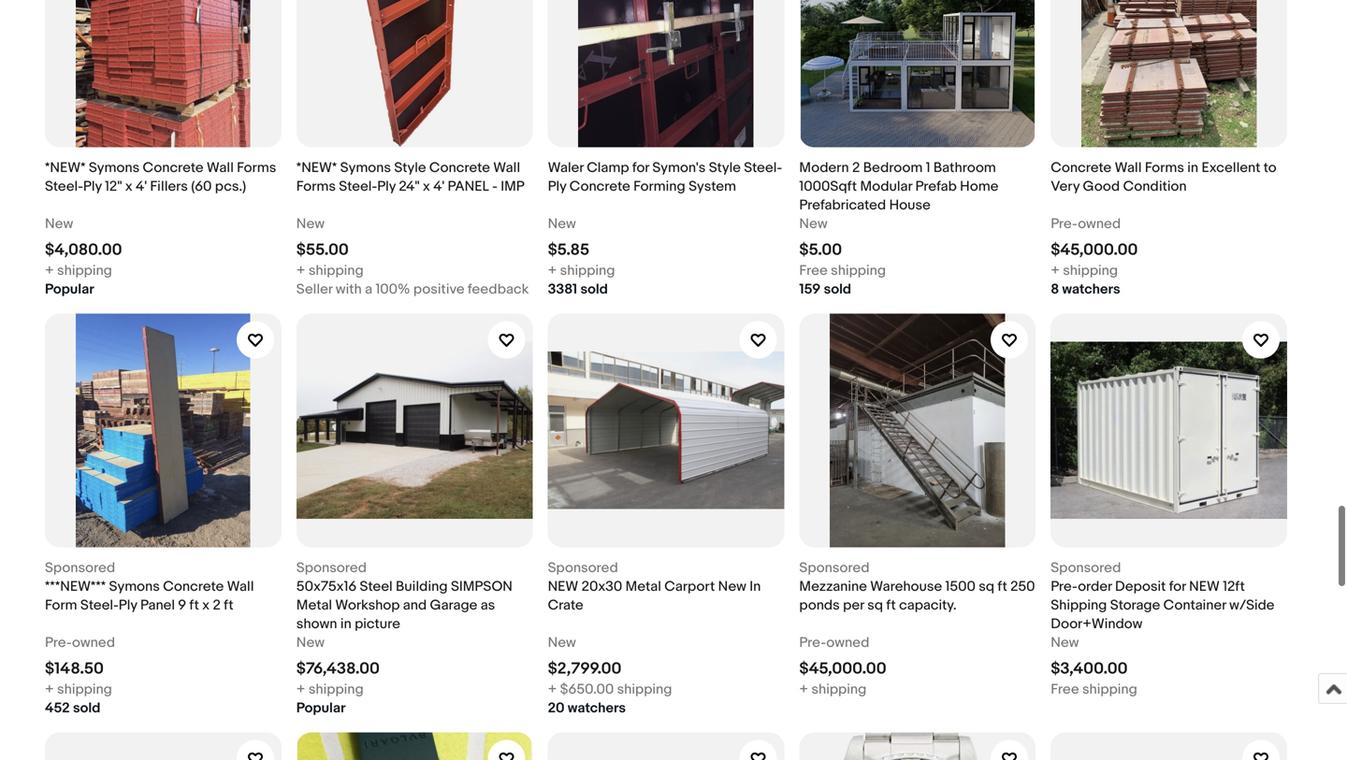 Task type: vqa. For each thing, say whether or not it's contained in the screenshot.


Task type: describe. For each thing, give the bounding box(es) containing it.
3381
[[548, 281, 578, 298]]

waler
[[548, 160, 584, 176]]

shipping inside pre-owned $148.50 + shipping 452 sold
[[57, 682, 112, 699]]

$650.00
[[560, 682, 614, 699]]

deposit
[[1116, 579, 1167, 596]]

12"
[[105, 178, 122, 195]]

watchers for $45,000.00
[[1063, 281, 1121, 298]]

$5.85 text field
[[548, 240, 590, 260]]

24"
[[399, 178, 420, 195]]

$5.85
[[548, 240, 590, 260]]

$4,080.00 text field
[[45, 240, 122, 260]]

modern 2 bedroom 1 bathroom 1000sqft modular prefab home prefabricated house new $5.00 free shipping 159 sold
[[800, 160, 999, 298]]

bedroom
[[864, 160, 923, 176]]

prefab
[[916, 178, 957, 195]]

new text field for $2,799.00
[[548, 634, 576, 653]]

1
[[926, 160, 931, 176]]

-
[[492, 178, 498, 195]]

$45,000.00 text field
[[800, 660, 887, 679]]

wall inside sponsored ***new*** symons concrete wall form steel-ply panel 9 ft x 2 ft
[[227, 579, 254, 596]]

new inside sponsored pre-order deposit for new 12ft shipping storage container w/side door+window new $3,400.00 free shipping
[[1190, 579, 1220, 596]]

steel- inside waler clamp for symon's style steel- ply concrete forming system
[[744, 160, 783, 176]]

$3,400.00 text field
[[1051, 660, 1128, 679]]

w/side
[[1230, 598, 1275, 614]]

new text field for $5.85
[[548, 215, 576, 233]]

symons for $4,080.00
[[89, 160, 140, 176]]

storage
[[1111, 598, 1161, 614]]

pre- inside sponsored pre-order deposit for new 12ft shipping storage container w/side door+window new $3,400.00 free shipping
[[1051, 579, 1078, 596]]

popular inside the "sponsored 50x75x16 steel building simpson metal workshop and garage as shown in picture new $76,438.00 + shipping popular"
[[297, 701, 346, 717]]

good
[[1083, 178, 1121, 195]]

50x75x16
[[297, 579, 357, 596]]

modern
[[800, 160, 850, 176]]

+ inside new $2,799.00 + $650.00 shipping 20 watchers
[[548, 682, 557, 699]]

1000sqft
[[800, 178, 857, 195]]

order
[[1078, 579, 1113, 596]]

panel
[[140, 598, 175, 614]]

+ inside new $4,080.00 + shipping popular
[[45, 262, 54, 279]]

imp
[[501, 178, 525, 195]]

symons for $55.00
[[340, 160, 391, 176]]

simpson
[[451, 579, 513, 596]]

x inside *new* symons style concrete wall forms steel-ply 24" x 4' panel - imp
[[423, 178, 430, 195]]

concrete inside sponsored ***new*** symons concrete wall form steel-ply panel 9 ft x 2 ft
[[163, 579, 224, 596]]

$5.00
[[800, 240, 843, 260]]

+ $650.00 shipping text field
[[548, 681, 672, 700]]

9
[[178, 598, 186, 614]]

sold inside pre-owned $148.50 + shipping 452 sold
[[73, 701, 101, 717]]

2 inside modern 2 bedroom 1 bathroom 1000sqft modular prefab home prefabricated house new $5.00 free shipping 159 sold
[[853, 160, 861, 176]]

sponsored text field for steel
[[297, 559, 367, 578]]

pre-owned $148.50 + shipping 452 sold
[[45, 635, 115, 717]]

in
[[750, 579, 761, 596]]

new $4,080.00 + shipping popular
[[45, 216, 122, 298]]

excellent
[[1202, 160, 1261, 176]]

new text field for $5.00
[[800, 215, 828, 233]]

ply inside *new* symons concrete wall forms steel-ply 12" x 4' fillers (60 pcs.)
[[83, 178, 102, 195]]

$148.50
[[45, 660, 104, 679]]

mezzanine
[[800, 579, 868, 596]]

+ shipping text field down $76,438.00 text box
[[297, 681, 364, 700]]

shipping inside new $55.00 + shipping seller with a 100% positive feedback
[[309, 262, 364, 279]]

+ inside new $55.00 + shipping seller with a 100% positive feedback
[[297, 262, 306, 279]]

system
[[689, 178, 737, 195]]

bathroom
[[934, 160, 997, 176]]

steel- inside *new* symons style concrete wall forms steel-ply 24" x 4' panel - imp
[[339, 178, 377, 195]]

***new***
[[45, 579, 106, 596]]

452 sold text field
[[45, 700, 101, 718]]

sponsored new 20x30 metal carport new in crate
[[548, 560, 761, 614]]

100%
[[376, 281, 410, 298]]

sold inside modern 2 bedroom 1 bathroom 1000sqft modular prefab home prefabricated house new $5.00 free shipping 159 sold
[[824, 281, 852, 298]]

new $5.85 + shipping 3381 sold
[[548, 216, 615, 298]]

pcs.)
[[215, 178, 246, 195]]

free inside modern 2 bedroom 1 bathroom 1000sqft modular prefab home prefabricated house new $5.00 free shipping 159 sold
[[800, 262, 828, 279]]

metal inside the "sponsored 50x75x16 steel building simpson metal workshop and garage as shown in picture new $76,438.00 + shipping popular"
[[297, 598, 332, 614]]

waler clamp for symon's style steel- ply concrete forming system
[[548, 160, 783, 195]]

a
[[365, 281, 373, 298]]

shipping inside new $5.85 + shipping 3381 sold
[[560, 262, 615, 279]]

to
[[1264, 160, 1277, 176]]

for inside sponsored pre-order deposit for new 12ft shipping storage container w/side door+window new $3,400.00 free shipping
[[1170, 579, 1187, 596]]

feedback
[[468, 281, 529, 298]]

1 horizontal spatial free shipping text field
[[1051, 681, 1138, 700]]

sold inside new $5.85 + shipping 3381 sold
[[581, 281, 608, 298]]

pre-owned $45,000.00 + shipping 8 watchers
[[1051, 216, 1139, 298]]

panel
[[448, 178, 489, 195]]

$55.00
[[297, 240, 349, 260]]

1 vertical spatial sq
[[868, 598, 884, 614]]

form
[[45, 598, 77, 614]]

crate
[[548, 598, 584, 614]]

3381 sold text field
[[548, 280, 608, 299]]

condition
[[1124, 178, 1187, 195]]

*new* symons style concrete wall forms steel-ply 24" x 4' panel - imp
[[297, 160, 525, 195]]

1500
[[946, 579, 976, 596]]

new text field for $76,438.00
[[297, 634, 325, 653]]

$45,000.00 text field
[[1051, 240, 1139, 260]]

$148.50 text field
[[45, 660, 104, 679]]

building
[[396, 579, 448, 596]]

prefabricated
[[800, 197, 887, 214]]

workshop
[[335, 598, 400, 614]]

owned for pre-owned $148.50 + shipping 452 sold
[[72, 635, 115, 652]]

4' inside *new* symons style concrete wall forms steel-ply 24" x 4' panel - imp
[[434, 178, 445, 195]]

popular inside new $4,080.00 + shipping popular
[[45, 281, 94, 298]]

garage
[[430, 598, 478, 614]]

*new* for $55.00
[[297, 160, 337, 176]]

forms inside *new* symons concrete wall forms steel-ply 12" x 4' fillers (60 pcs.)
[[237, 160, 276, 176]]

new text field for $4,080.00
[[45, 215, 73, 233]]

+ shipping text field for $5.85
[[548, 262, 615, 280]]

1 horizontal spatial popular text field
[[297, 700, 346, 718]]

picture
[[355, 616, 401, 633]]

very
[[1051, 178, 1080, 195]]

new $55.00 + shipping seller with a 100% positive feedback
[[297, 216, 529, 298]]

159
[[800, 281, 821, 298]]

steel- inside *new* symons concrete wall forms steel-ply 12" x 4' fillers (60 pcs.)
[[45, 178, 83, 195]]

20x30
[[582, 579, 623, 596]]

door+window
[[1051, 616, 1143, 633]]

(60
[[191, 178, 212, 195]]

new inside sponsored new 20x30 metal carport new in crate
[[548, 579, 579, 596]]

sponsored ***new*** symons concrete wall form steel-ply panel 9 ft x 2 ft
[[45, 560, 254, 614]]

ply inside sponsored ***new*** symons concrete wall form steel-ply panel 9 ft x 2 ft
[[119, 598, 137, 614]]

concrete inside concrete wall forms in excellent to very good condition
[[1051, 160, 1112, 176]]



Task type: locate. For each thing, give the bounding box(es) containing it.
1 horizontal spatial forms
[[297, 178, 336, 195]]

4 sponsored text field from the left
[[800, 559, 870, 578]]

+ up seller
[[297, 262, 306, 279]]

0 horizontal spatial free shipping text field
[[800, 262, 886, 280]]

shipping up 3381 sold text box
[[560, 262, 615, 279]]

wall inside *new* symons style concrete wall forms steel-ply 24" x 4' panel - imp
[[493, 160, 521, 176]]

in down workshop
[[341, 616, 352, 633]]

sq
[[979, 579, 995, 596], [868, 598, 884, 614]]

+ inside new $5.85 + shipping 3381 sold
[[548, 262, 557, 279]]

2 horizontal spatial sold
[[824, 281, 852, 298]]

2 style from the left
[[709, 160, 741, 176]]

pre-owned $45,000.00 + shipping
[[800, 635, 887, 699]]

symons inside sponsored ***new*** symons concrete wall form steel-ply panel 9 ft x 2 ft
[[109, 579, 160, 596]]

new up $5.00 on the right
[[800, 216, 828, 233]]

sponsored text field up mezzanine
[[800, 559, 870, 578]]

style up "24"" on the left
[[394, 160, 426, 176]]

1 vertical spatial free
[[1051, 682, 1080, 699]]

popular down $4,080.00
[[45, 281, 94, 298]]

free
[[800, 262, 828, 279], [1051, 682, 1080, 699]]

0 horizontal spatial popular
[[45, 281, 94, 298]]

sponsored text field for 20x30
[[548, 559, 619, 578]]

*new* up $55.00 text box
[[297, 160, 337, 176]]

concrete inside *new* symons concrete wall forms steel-ply 12" x 4' fillers (60 pcs.)
[[143, 160, 204, 176]]

new left in on the right bottom of the page
[[719, 579, 747, 596]]

452
[[45, 701, 70, 717]]

1 horizontal spatial in
[[1188, 160, 1199, 176]]

forms up pcs.)
[[237, 160, 276, 176]]

1 horizontal spatial 4'
[[434, 178, 445, 195]]

ply left 12"
[[83, 178, 102, 195]]

+ inside pre-owned $45,000.00 + shipping 8 watchers
[[1051, 262, 1060, 279]]

1 new from the left
[[548, 579, 579, 596]]

x inside *new* symons concrete wall forms steel-ply 12" x 4' fillers (60 pcs.)
[[125, 178, 133, 195]]

metal up "shown"
[[297, 598, 332, 614]]

shipping down the $4,080.00 text box
[[57, 262, 112, 279]]

owned for pre-owned $45,000.00 + shipping 8 watchers
[[1078, 216, 1122, 233]]

concrete up fillers
[[143, 160, 204, 176]]

159 sold text field
[[800, 280, 852, 299]]

pre-owned text field up $45,000.00 text box
[[1051, 215, 1122, 233]]

style
[[394, 160, 426, 176], [709, 160, 741, 176]]

watchers for +
[[568, 701, 626, 717]]

sponsored mezzanine warehouse 1500 sq ft 250 ponds per sq ft capacity.
[[800, 560, 1036, 614]]

house
[[890, 197, 931, 214]]

shipping inside modern 2 bedroom 1 bathroom 1000sqft modular prefab home prefabricated house new $5.00 free shipping 159 sold
[[831, 262, 886, 279]]

new text field up $4,080.00
[[45, 215, 73, 233]]

2 horizontal spatial new text field
[[1051, 634, 1080, 653]]

*new*
[[45, 160, 86, 176], [297, 160, 337, 176]]

1 vertical spatial in
[[341, 616, 352, 633]]

0 horizontal spatial in
[[341, 616, 352, 633]]

new inside sponsored new 20x30 metal carport new in crate
[[719, 579, 747, 596]]

wall
[[207, 160, 234, 176], [493, 160, 521, 176], [1115, 160, 1142, 176], [227, 579, 254, 596]]

+ inside pre-owned $45,000.00 + shipping
[[800, 682, 809, 699]]

watchers down $650.00
[[568, 701, 626, 717]]

pre- for pre-owned $148.50 + shipping 452 sold
[[45, 635, 72, 652]]

new up $5.85 "text field"
[[548, 216, 576, 233]]

popular text field down $4,080.00
[[45, 280, 94, 299]]

new
[[45, 216, 73, 233], [297, 216, 325, 233], [548, 216, 576, 233], [800, 216, 828, 233], [719, 579, 747, 596], [297, 635, 325, 652], [548, 635, 576, 652], [1051, 635, 1080, 652]]

shipping down $3,400.00 text box
[[1083, 682, 1138, 699]]

1 vertical spatial free shipping text field
[[1051, 681, 1138, 700]]

0 vertical spatial free shipping text field
[[800, 262, 886, 280]]

owned inside pre-owned $148.50 + shipping 452 sold
[[72, 635, 115, 652]]

pre- inside pre-owned $45,000.00 + shipping 8 watchers
[[1051, 216, 1078, 233]]

popular down $76,438.00 text box
[[297, 701, 346, 717]]

ply left "24"" on the left
[[377, 178, 396, 195]]

1 horizontal spatial 2
[[853, 160, 861, 176]]

0 vertical spatial popular text field
[[45, 280, 94, 299]]

2
[[853, 160, 861, 176], [213, 598, 221, 614]]

0 vertical spatial $45,000.00
[[1051, 240, 1139, 260]]

4' inside *new* symons concrete wall forms steel-ply 12" x 4' fillers (60 pcs.)
[[136, 178, 147, 195]]

shipping inside pre-owned $45,000.00 + shipping 8 watchers
[[1063, 262, 1119, 279]]

sponsored inside sponsored pre-order deposit for new 12ft shipping storage container w/side door+window new $3,400.00 free shipping
[[1051, 560, 1122, 577]]

new down "shown"
[[297, 635, 325, 652]]

*new* for $4,080.00
[[45, 160, 86, 176]]

owned for pre-owned $45,000.00 + shipping
[[827, 635, 870, 652]]

owned up $45,000.00 text box
[[1078, 216, 1122, 233]]

shipping down $76,438.00 text box
[[309, 682, 364, 699]]

as
[[481, 598, 495, 614]]

style inside *new* symons style concrete wall forms steel-ply 24" x 4' panel - imp
[[394, 160, 426, 176]]

5 sponsored text field from the left
[[1051, 559, 1122, 578]]

watchers inside new $2,799.00 + $650.00 shipping 20 watchers
[[568, 701, 626, 717]]

+ shipping text field down $45,000.00 text box
[[1051, 262, 1119, 280]]

and
[[403, 598, 427, 614]]

1 vertical spatial for
[[1170, 579, 1187, 596]]

in inside the "sponsored 50x75x16 steel building simpson metal workshop and garage as shown in picture new $76,438.00 + shipping popular"
[[341, 616, 352, 633]]

Seller with a 100% positive feedback text field
[[297, 280, 529, 299]]

1 vertical spatial 2
[[213, 598, 221, 614]]

+ shipping text field down $148.50
[[45, 681, 112, 700]]

0 horizontal spatial owned
[[72, 635, 115, 652]]

0 horizontal spatial free
[[800, 262, 828, 279]]

pre- for pre-owned $45,000.00 + shipping
[[800, 635, 827, 652]]

watchers inside pre-owned $45,000.00 + shipping 8 watchers
[[1063, 281, 1121, 298]]

new
[[548, 579, 579, 596], [1190, 579, 1220, 596]]

sponsored inside the sponsored mezzanine warehouse 1500 sq ft 250 ponds per sq ft capacity.
[[800, 560, 870, 577]]

home
[[960, 178, 999, 195]]

3 sponsored from the left
[[548, 560, 619, 577]]

concrete wall forms in excellent to very good condition
[[1051, 160, 1277, 195]]

style inside waler clamp for symon's style steel- ply concrete forming system
[[709, 160, 741, 176]]

*new* inside *new* symons concrete wall forms steel-ply 12" x 4' fillers (60 pcs.)
[[45, 160, 86, 176]]

shipping up with
[[309, 262, 364, 279]]

$2,799.00 text field
[[548, 660, 622, 679]]

concrete up panel
[[429, 160, 490, 176]]

0 horizontal spatial style
[[394, 160, 426, 176]]

symon's
[[653, 160, 706, 176]]

pre- inside pre-owned $45,000.00 + shipping
[[800, 635, 827, 652]]

$5.00 text field
[[800, 240, 843, 260]]

owned inside pre-owned $45,000.00 + shipping
[[827, 635, 870, 652]]

1 sponsored from the left
[[45, 560, 115, 577]]

0 vertical spatial for
[[633, 160, 650, 176]]

new inside modern 2 bedroom 1 bathroom 1000sqft modular prefab home prefabricated house new $5.00 free shipping 159 sold
[[800, 216, 828, 233]]

+ shipping text field
[[45, 262, 112, 280], [1051, 262, 1119, 280], [45, 681, 112, 700], [297, 681, 364, 700]]

shipping right $650.00
[[617, 682, 672, 699]]

0 horizontal spatial new text field
[[45, 215, 73, 233]]

pre- inside pre-owned $148.50 + shipping 452 sold
[[45, 635, 72, 652]]

1 horizontal spatial metal
[[626, 579, 662, 596]]

with
[[336, 281, 362, 298]]

1 style from the left
[[394, 160, 426, 176]]

style up system
[[709, 160, 741, 176]]

wall up pcs.)
[[207, 160, 234, 176]]

0 vertical spatial in
[[1188, 160, 1199, 176]]

0 vertical spatial 2
[[853, 160, 861, 176]]

new up $3,400.00
[[1051, 635, 1080, 652]]

0 vertical spatial free
[[800, 262, 828, 279]]

1 horizontal spatial for
[[1170, 579, 1187, 596]]

symons inside *new* symons concrete wall forms steel-ply 12" x 4' fillers (60 pcs.)
[[89, 160, 140, 176]]

1 horizontal spatial watchers
[[1063, 281, 1121, 298]]

forms
[[237, 160, 276, 176], [1145, 160, 1185, 176], [297, 178, 336, 195]]

new up $55.00
[[297, 216, 325, 233]]

4'
[[136, 178, 147, 195], [434, 178, 445, 195]]

shipping inside pre-owned $45,000.00 + shipping
[[812, 682, 867, 699]]

8
[[1051, 281, 1060, 298]]

+ shipping text field down $5.85 "text field"
[[548, 262, 615, 280]]

+ shipping text field down $45,000.00 text field
[[800, 681, 867, 700]]

$45,000.00 for pre-owned $45,000.00 + shipping 8 watchers
[[1051, 240, 1139, 260]]

popular
[[45, 281, 94, 298], [297, 701, 346, 717]]

new up crate
[[548, 579, 579, 596]]

new text field up $5.00 on the right
[[800, 215, 828, 233]]

3 sponsored text field from the left
[[548, 559, 619, 578]]

20 watchers text field
[[548, 700, 626, 718]]

new inside new $4,080.00 + shipping popular
[[45, 216, 73, 233]]

sponsored text field up order on the bottom right of the page
[[1051, 559, 1122, 578]]

2 inside sponsored ***new*** symons concrete wall form steel-ply panel 9 ft x 2 ft
[[213, 598, 221, 614]]

+ shipping text field down the $4,080.00 text box
[[45, 262, 112, 280]]

metal
[[626, 579, 662, 596], [297, 598, 332, 614]]

wall inside *new* symons concrete wall forms steel-ply 12" x 4' fillers (60 pcs.)
[[207, 160, 234, 176]]

in inside concrete wall forms in excellent to very good condition
[[1188, 160, 1199, 176]]

+ down $4,080.00
[[45, 262, 54, 279]]

warehouse
[[871, 579, 943, 596]]

1 horizontal spatial sold
[[581, 281, 608, 298]]

0 vertical spatial sq
[[979, 579, 995, 596]]

x
[[125, 178, 133, 195], [423, 178, 430, 195], [202, 598, 210, 614]]

sponsored pre-order deposit for new 12ft shipping storage container w/side door+window new $3,400.00 free shipping
[[1051, 560, 1275, 699]]

1 horizontal spatial x
[[202, 598, 210, 614]]

1 horizontal spatial style
[[709, 160, 741, 176]]

shipping inside sponsored pre-order deposit for new 12ft shipping storage container w/side door+window new $3,400.00 free shipping
[[1083, 682, 1138, 699]]

$2,799.00
[[548, 660, 622, 679]]

1 4' from the left
[[136, 178, 147, 195]]

sponsored inside sponsored new 20x30 metal carport new in crate
[[548, 560, 619, 577]]

1 horizontal spatial new
[[1190, 579, 1220, 596]]

1 *new* from the left
[[45, 160, 86, 176]]

ply down waler
[[548, 178, 567, 195]]

concrete down 'clamp'
[[570, 178, 631, 195]]

1 vertical spatial metal
[[297, 598, 332, 614]]

steel
[[360, 579, 393, 596]]

12ft
[[1224, 579, 1246, 596]]

$45,000.00 down per
[[800, 660, 887, 679]]

forms inside *new* symons style concrete wall forms steel-ply 24" x 4' panel - imp
[[297, 178, 336, 195]]

+ shipping text field for $55.00
[[297, 262, 364, 280]]

0 horizontal spatial $45,000.00
[[800, 660, 887, 679]]

sponsored up '20x30'
[[548, 560, 619, 577]]

shipping
[[1051, 598, 1108, 614]]

new up $4,080.00
[[45, 216, 73, 233]]

$3,400.00
[[1051, 660, 1128, 679]]

Pre-owned text field
[[1051, 215, 1122, 233], [45, 634, 115, 653], [800, 634, 870, 653]]

2 4' from the left
[[434, 178, 445, 195]]

pre- up shipping
[[1051, 579, 1078, 596]]

$45,000.00
[[1051, 240, 1139, 260], [800, 660, 887, 679]]

1 horizontal spatial popular
[[297, 701, 346, 717]]

0 vertical spatial metal
[[626, 579, 662, 596]]

2 new from the left
[[1190, 579, 1220, 596]]

0 horizontal spatial popular text field
[[45, 280, 94, 299]]

modular
[[861, 178, 913, 195]]

symons up 12"
[[89, 160, 140, 176]]

owned inside pre-owned $45,000.00 + shipping 8 watchers
[[1078, 216, 1122, 233]]

free inside sponsored pre-order deposit for new 12ft shipping storage container w/side door+window new $3,400.00 free shipping
[[1051, 682, 1080, 699]]

0 horizontal spatial sold
[[73, 701, 101, 717]]

0 vertical spatial popular
[[45, 281, 94, 298]]

2 horizontal spatial x
[[423, 178, 430, 195]]

0 horizontal spatial 4'
[[136, 178, 147, 195]]

carport
[[665, 579, 715, 596]]

Popular text field
[[45, 280, 94, 299], [297, 700, 346, 718]]

1 horizontal spatial owned
[[827, 635, 870, 652]]

steel- down ***new***
[[80, 598, 119, 614]]

concrete inside *new* symons style concrete wall forms steel-ply 24" x 4' panel - imp
[[429, 160, 490, 176]]

$45,000.00 up 8 watchers text field
[[1051, 240, 1139, 260]]

1 horizontal spatial sq
[[979, 579, 995, 596]]

new text field up $2,799.00 text field
[[548, 634, 576, 653]]

sponsored inside the "sponsored 50x75x16 steel building simpson metal workshop and garage as shown in picture new $76,438.00 + shipping popular"
[[297, 560, 367, 577]]

pre- down very
[[1051, 216, 1078, 233]]

$76,438.00 text field
[[297, 660, 380, 679]]

$76,438.00
[[297, 660, 380, 679]]

watchers
[[1063, 281, 1121, 298], [568, 701, 626, 717]]

2 right modern
[[853, 160, 861, 176]]

2 horizontal spatial forms
[[1145, 160, 1185, 176]]

sponsored up 50x75x16
[[297, 560, 367, 577]]

container
[[1164, 598, 1227, 614]]

sponsored 50x75x16 steel building simpson metal workshop and garage as shown in picture new $76,438.00 + shipping popular
[[297, 560, 513, 717]]

pre-owned text field for $45,000.00
[[800, 634, 870, 653]]

shipping up 452 sold text box
[[57, 682, 112, 699]]

pre- for pre-owned $45,000.00 + shipping 8 watchers
[[1051, 216, 1078, 233]]

ply inside *new* symons style concrete wall forms steel-ply 24" x 4' panel - imp
[[377, 178, 396, 195]]

$45,000.00 for pre-owned $45,000.00 + shipping
[[800, 660, 887, 679]]

sponsored text field up ***new***
[[45, 559, 115, 578]]

new text field for $55.00
[[297, 215, 325, 233]]

steel-
[[744, 160, 783, 176], [45, 178, 83, 195], [339, 178, 377, 195], [80, 598, 119, 614]]

$55.00 text field
[[297, 240, 349, 260]]

0 horizontal spatial forms
[[237, 160, 276, 176]]

concrete up 9 at bottom left
[[163, 579, 224, 596]]

0 horizontal spatial *new*
[[45, 160, 86, 176]]

new text field up $3,400.00
[[1051, 634, 1080, 653]]

+ up 452
[[45, 682, 54, 699]]

pre-owned text field up $148.50 text field
[[45, 634, 115, 653]]

+ inside pre-owned $148.50 + shipping 452 sold
[[45, 682, 54, 699]]

sponsored text field for $45,000.00
[[800, 559, 870, 578]]

shown
[[297, 616, 337, 633]]

new text field down "shown"
[[297, 634, 325, 653]]

4 sponsored from the left
[[800, 560, 870, 577]]

2 *new* from the left
[[297, 160, 337, 176]]

sponsored inside sponsored ***new*** symons concrete wall form steel-ply panel 9 ft x 2 ft
[[45, 560, 115, 577]]

steel- left "24"" on the left
[[339, 178, 377, 195]]

2 horizontal spatial + shipping text field
[[800, 681, 867, 700]]

0 horizontal spatial x
[[125, 178, 133, 195]]

+ shipping text field down $55.00
[[297, 262, 364, 280]]

new inside new $2,799.00 + $650.00 shipping 20 watchers
[[548, 635, 576, 652]]

positive
[[414, 281, 465, 298]]

steel- inside sponsored ***new*** symons concrete wall form steel-ply panel 9 ft x 2 ft
[[80, 598, 119, 614]]

forms up "condition"
[[1145, 160, 1185, 176]]

watchers right '8'
[[1063, 281, 1121, 298]]

0 horizontal spatial sq
[[868, 598, 884, 614]]

symons inside *new* symons style concrete wall forms steel-ply 24" x 4' panel - imp
[[340, 160, 391, 176]]

shipping inside new $4,080.00 + shipping popular
[[57, 262, 112, 279]]

concrete
[[143, 160, 204, 176], [429, 160, 490, 176], [1051, 160, 1112, 176], [570, 178, 631, 195], [163, 579, 224, 596]]

ply inside waler clamp for symon's style steel- ply concrete forming system
[[548, 178, 567, 195]]

shipping inside the "sponsored 50x75x16 steel building simpson metal workshop and garage as shown in picture new $76,438.00 + shipping popular"
[[309, 682, 364, 699]]

+ up '8'
[[1051, 262, 1060, 279]]

1 vertical spatial $45,000.00
[[800, 660, 887, 679]]

symons up 'panel'
[[109, 579, 160, 596]]

fillers
[[150, 178, 188, 195]]

0 horizontal spatial pre-owned text field
[[45, 634, 115, 653]]

new inside new $5.85 + shipping 3381 sold
[[548, 216, 576, 233]]

sponsored up order on the bottom right of the page
[[1051, 560, 1122, 577]]

1 horizontal spatial $45,000.00
[[1051, 240, 1139, 260]]

steel- left modern
[[744, 160, 783, 176]]

per
[[843, 598, 865, 614]]

owned up $148.50 text field
[[72, 635, 115, 652]]

5 sponsored from the left
[[1051, 560, 1122, 577]]

Sponsored text field
[[45, 559, 115, 578], [297, 559, 367, 578], [548, 559, 619, 578], [800, 559, 870, 578], [1051, 559, 1122, 578]]

1 vertical spatial watchers
[[568, 701, 626, 717]]

1 horizontal spatial new text field
[[548, 215, 576, 233]]

concrete inside waler clamp for symon's style steel- ply concrete forming system
[[570, 178, 631, 195]]

0 horizontal spatial 2
[[213, 598, 221, 614]]

for up container on the bottom of page
[[1170, 579, 1187, 596]]

capacity.
[[900, 598, 957, 614]]

in
[[1188, 160, 1199, 176], [341, 616, 352, 633]]

forming
[[634, 178, 686, 195]]

pre- up $148.50
[[45, 635, 72, 652]]

for inside waler clamp for symon's style steel- ply concrete forming system
[[633, 160, 650, 176]]

new inside sponsored pre-order deposit for new 12ft shipping storage container w/side door+window new $3,400.00 free shipping
[[1051, 635, 1080, 652]]

wall left 50x75x16
[[227, 579, 254, 596]]

x right 12"
[[125, 178, 133, 195]]

for
[[633, 160, 650, 176], [1170, 579, 1187, 596]]

ponds
[[800, 598, 840, 614]]

2 sponsored from the left
[[297, 560, 367, 577]]

*new* symons concrete wall forms steel-ply 12" x 4' fillers (60 pcs.)
[[45, 160, 276, 195]]

*new* inside *new* symons style concrete wall forms steel-ply 24" x 4' panel - imp
[[297, 160, 337, 176]]

steel- left 12"
[[45, 178, 83, 195]]

pre-owned text field for symons
[[45, 634, 115, 653]]

new up container on the bottom of page
[[1190, 579, 1220, 596]]

new $2,799.00 + $650.00 shipping 20 watchers
[[548, 635, 672, 717]]

sponsored for $76,438.00
[[297, 560, 367, 577]]

sponsored for $148.50
[[45, 560, 115, 577]]

+ up 20
[[548, 682, 557, 699]]

forms inside concrete wall forms in excellent to very good condition
[[1145, 160, 1185, 176]]

new up $2,799.00 text field
[[548, 635, 576, 652]]

for up forming
[[633, 160, 650, 176]]

1 horizontal spatial *new*
[[297, 160, 337, 176]]

sq right 1500
[[979, 579, 995, 596]]

8 watchers text field
[[1051, 280, 1121, 299]]

shipping
[[57, 262, 112, 279], [309, 262, 364, 279], [560, 262, 615, 279], [831, 262, 886, 279], [1063, 262, 1119, 279], [57, 682, 112, 699], [309, 682, 364, 699], [617, 682, 672, 699], [812, 682, 867, 699], [1083, 682, 1138, 699]]

metal inside sponsored new 20x30 metal carport new in crate
[[626, 579, 662, 596]]

new text field up $5.85 "text field"
[[548, 215, 576, 233]]

New text field
[[297, 215, 325, 233], [800, 215, 828, 233], [297, 634, 325, 653], [548, 634, 576, 653]]

forms up $55.00 text box
[[297, 178, 336, 195]]

20
[[548, 701, 565, 717]]

metal right '20x30'
[[626, 579, 662, 596]]

1 horizontal spatial pre-owned text field
[[800, 634, 870, 653]]

0 horizontal spatial for
[[633, 160, 650, 176]]

$4,080.00
[[45, 240, 122, 260]]

wall inside concrete wall forms in excellent to very good condition
[[1115, 160, 1142, 176]]

shipping inside new $2,799.00 + $650.00 shipping 20 watchers
[[617, 682, 672, 699]]

free down $3,400.00 text box
[[1051, 682, 1080, 699]]

0 horizontal spatial watchers
[[568, 701, 626, 717]]

pre-
[[1051, 216, 1078, 233], [1051, 579, 1078, 596], [45, 635, 72, 652], [800, 635, 827, 652]]

1 sponsored text field from the left
[[45, 559, 115, 578]]

free shipping text field down $5.00 on the right
[[800, 262, 886, 280]]

1 horizontal spatial free
[[1051, 682, 1080, 699]]

sponsored for $2,799.00
[[548, 560, 619, 577]]

ply
[[83, 178, 102, 195], [377, 178, 396, 195], [548, 178, 567, 195], [119, 598, 137, 614]]

free shipping text field down $3,400.00 text box
[[1051, 681, 1138, 700]]

1 horizontal spatial + shipping text field
[[548, 262, 615, 280]]

1 vertical spatial popular
[[297, 701, 346, 717]]

ft
[[998, 579, 1008, 596], [189, 598, 199, 614], [224, 598, 234, 614], [887, 598, 896, 614]]

+ shipping text field
[[297, 262, 364, 280], [548, 262, 615, 280], [800, 681, 867, 700]]

250
[[1011, 579, 1036, 596]]

New text field
[[45, 215, 73, 233], [548, 215, 576, 233], [1051, 634, 1080, 653]]

2 horizontal spatial pre-owned text field
[[1051, 215, 1122, 233]]

Free shipping text field
[[800, 262, 886, 280], [1051, 681, 1138, 700]]

new inside new $55.00 + shipping seller with a 100% positive feedback
[[297, 216, 325, 233]]

sold right 452
[[73, 701, 101, 717]]

shipping up 8 watchers text field
[[1063, 262, 1119, 279]]

sponsored up mezzanine
[[800, 560, 870, 577]]

in left excellent
[[1188, 160, 1199, 176]]

x inside sponsored ***new*** symons concrete wall form steel-ply panel 9 ft x 2 ft
[[202, 598, 210, 614]]

clamp
[[587, 160, 629, 176]]

sponsored text field up 50x75x16
[[297, 559, 367, 578]]

0 horizontal spatial new
[[548, 579, 579, 596]]

seller
[[297, 281, 333, 298]]

+ inside the "sponsored 50x75x16 steel building simpson metal workshop and garage as shown in picture new $76,438.00 + shipping popular"
[[297, 682, 306, 699]]

0 vertical spatial watchers
[[1063, 281, 1121, 298]]

2 sponsored text field from the left
[[297, 559, 367, 578]]

x right "24"" on the left
[[423, 178, 430, 195]]

concrete up very
[[1051, 160, 1112, 176]]

4' left fillers
[[136, 178, 147, 195]]

new inside the "sponsored 50x75x16 steel building simpson metal workshop and garage as shown in picture new $76,438.00 + shipping popular"
[[297, 635, 325, 652]]

sponsored text field up '20x30'
[[548, 559, 619, 578]]

0 horizontal spatial + shipping text field
[[297, 262, 364, 280]]

pre-owned text field up $45,000.00 text field
[[800, 634, 870, 653]]

2 horizontal spatial owned
[[1078, 216, 1122, 233]]

owned up $45,000.00 text field
[[827, 635, 870, 652]]

symons
[[89, 160, 140, 176], [340, 160, 391, 176], [109, 579, 160, 596]]

sold right "3381"
[[581, 281, 608, 298]]

sponsored text field for symons
[[45, 559, 115, 578]]

0 horizontal spatial metal
[[297, 598, 332, 614]]

popular text field down $76,438.00 text box
[[297, 700, 346, 718]]

1 vertical spatial popular text field
[[297, 700, 346, 718]]



